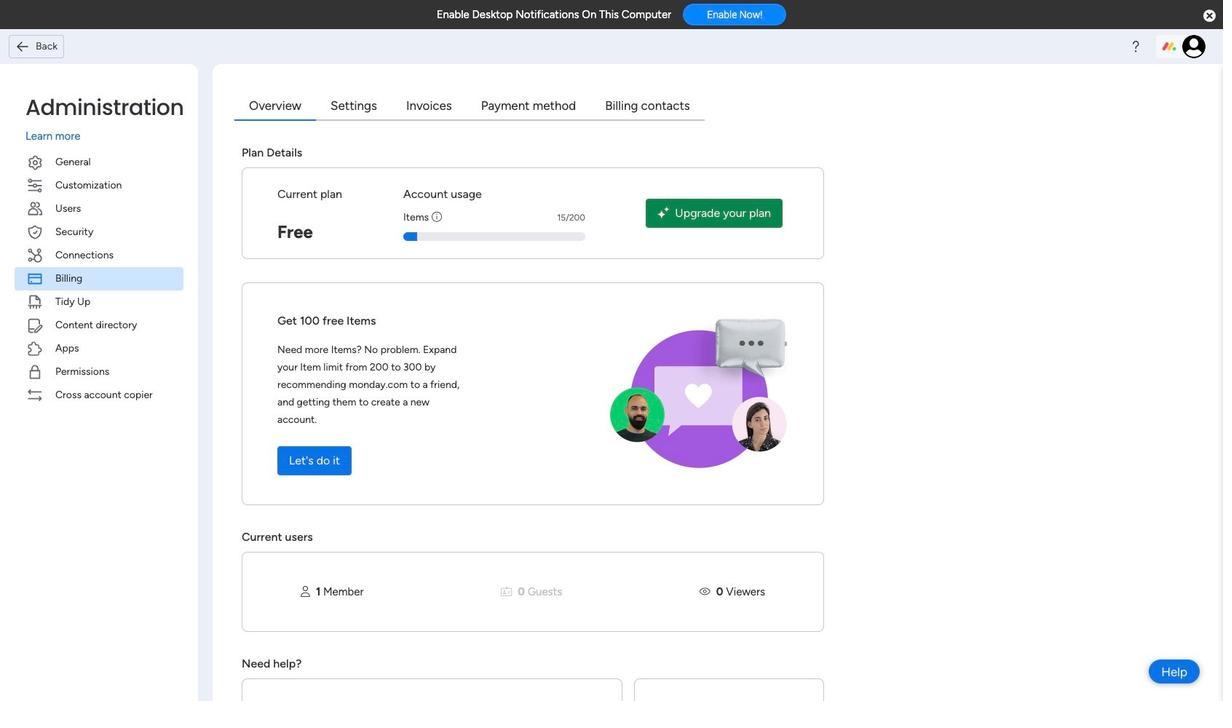 Task type: describe. For each thing, give the bounding box(es) containing it.
upgrade stars new image
[[658, 207, 669, 219]]

dapulse close image
[[1204, 9, 1216, 23]]

help image
[[1128, 39, 1143, 54]]

v2 billing user guest image
[[501, 585, 512, 598]]

kendall parks image
[[1182, 35, 1206, 58]]

v2 billing user member image
[[301, 585, 310, 598]]

v2 billing user viewer image
[[700, 585, 710, 598]]



Task type: locate. For each thing, give the bounding box(es) containing it.
back to workspace image
[[15, 39, 30, 54]]

v2 info image
[[432, 209, 442, 226]]



Task type: vqa. For each thing, say whether or not it's contained in the screenshot.
v2 billing user guest image
yes



